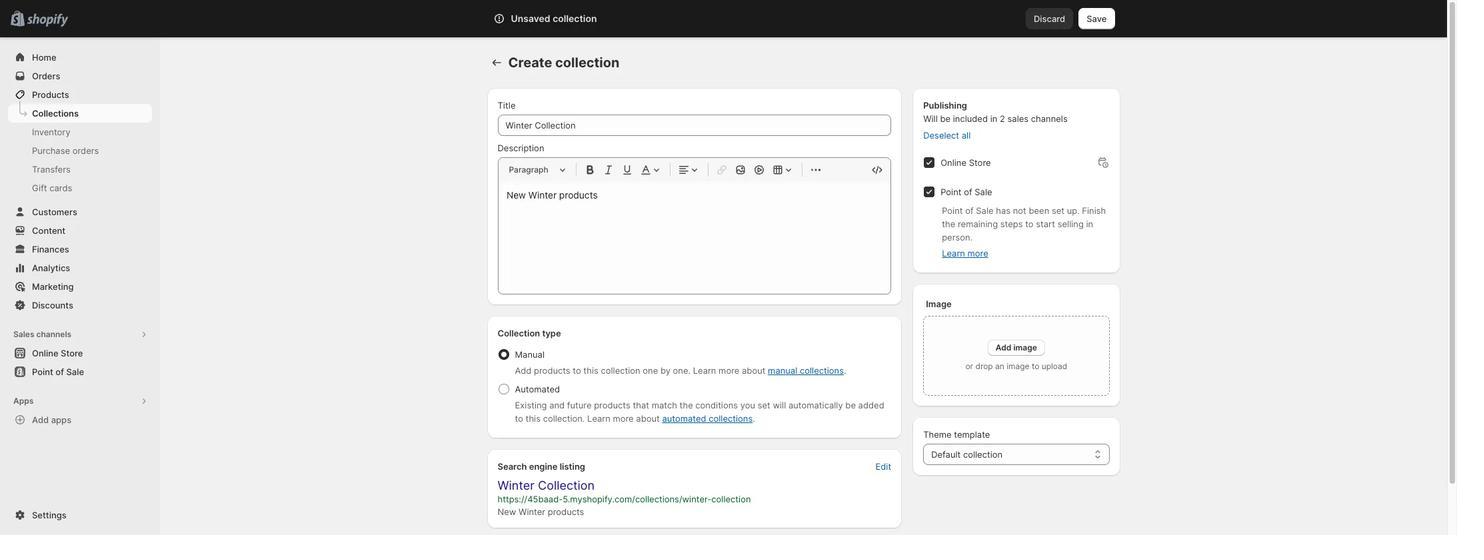 Task type: describe. For each thing, give the bounding box(es) containing it.
search for search
[[552, 13, 581, 24]]

deselect
[[924, 130, 960, 141]]

this inside existing and future products that match the conditions you set will automatically be added to this collection. learn more about
[[526, 413, 541, 424]]

orders
[[32, 71, 60, 81]]

image
[[926, 299, 952, 309]]

create
[[508, 55, 552, 71]]

automated collections link
[[662, 413, 753, 424]]

will
[[924, 113, 938, 124]]

match
[[652, 400, 677, 411]]

learn for set
[[588, 413, 611, 424]]

manual collections link
[[768, 365, 844, 376]]

you
[[741, 400, 756, 411]]

0 vertical spatial point of sale
[[941, 187, 993, 197]]

winter collection https://45baad-5.myshopify.com/collections/winter-collection new winter products
[[498, 479, 751, 517]]

upload
[[1042, 361, 1068, 371]]

to inside existing and future products that match the conditions you set will automatically be added to this collection. learn more about
[[515, 413, 523, 424]]

collection for create collection
[[555, 55, 620, 71]]

marketing
[[32, 281, 74, 292]]

search for search engine listing
[[498, 461, 527, 472]]

point of sale inside button
[[32, 367, 84, 377]]

steps
[[1001, 219, 1023, 229]]

and
[[550, 400, 565, 411]]

products inside winter collection https://45baad-5.myshopify.com/collections/winter-collection new winter products
[[548, 507, 584, 517]]

deselect all
[[924, 130, 971, 141]]

analytics
[[32, 263, 70, 273]]

unsaved collection
[[511, 13, 597, 24]]

cards
[[50, 183, 72, 193]]

0 vertical spatial about
[[742, 365, 766, 376]]

set inside existing and future products that match the conditions you set will automatically be added to this collection. learn more about
[[758, 400, 771, 411]]

1 horizontal spatial .
[[844, 365, 847, 376]]

0 vertical spatial collection
[[498, 328, 540, 339]]

apps
[[13, 396, 34, 406]]

existing
[[515, 400, 547, 411]]

deselect all button
[[916, 126, 979, 145]]

products
[[32, 89, 69, 100]]

add products to this collection one by one. learn more about manual collections .
[[515, 365, 847, 376]]

discounts
[[32, 300, 73, 311]]

0 vertical spatial image
[[1014, 343, 1037, 353]]

save button
[[1079, 8, 1115, 29]]

save
[[1087, 13, 1107, 24]]

orders link
[[8, 67, 152, 85]]

one.
[[673, 365, 691, 376]]

in inside publishing will be included in 2 sales channels
[[991, 113, 998, 124]]

orders
[[72, 145, 99, 156]]

add for add apps
[[32, 415, 49, 425]]

sales
[[1008, 113, 1029, 124]]

more for set
[[613, 413, 634, 424]]

default collection
[[932, 449, 1003, 460]]

collections link
[[8, 104, 152, 123]]

content link
[[8, 221, 152, 240]]

by
[[661, 365, 671, 376]]

online store link
[[8, 344, 152, 363]]

create collection
[[508, 55, 620, 71]]

point inside point of sale has not been set up. finish the remaining steps to start selling in person. learn more
[[942, 205, 963, 216]]

1 horizontal spatial online store
[[941, 157, 991, 168]]

gift
[[32, 183, 47, 193]]

the inside point of sale has not been set up. finish the remaining steps to start selling in person. learn more
[[942, 219, 956, 229]]

template
[[954, 429, 990, 440]]

collection for unsaved collection
[[553, 13, 597, 24]]

0 vertical spatial winter
[[498, 479, 535, 493]]

1 vertical spatial image
[[1007, 361, 1030, 371]]

an
[[996, 361, 1005, 371]]

finish
[[1082, 205, 1106, 216]]

0 horizontal spatial .
[[753, 413, 755, 424]]

automatically
[[789, 400, 843, 411]]

channels inside publishing will be included in 2 sales channels
[[1031, 113, 1068, 124]]

manual
[[768, 365, 798, 376]]

customers link
[[8, 203, 152, 221]]

discard button
[[1026, 8, 1074, 29]]

sales channels button
[[8, 325, 152, 344]]

all
[[962, 130, 971, 141]]

online inside 'online store' link
[[32, 348, 58, 359]]

added
[[859, 400, 885, 411]]

collection for default collection
[[963, 449, 1003, 460]]

the inside existing and future products that match the conditions you set will automatically be added to this collection. learn more about
[[680, 400, 693, 411]]

to inside point of sale has not been set up. finish the remaining steps to start selling in person. learn more
[[1026, 219, 1034, 229]]

0 vertical spatial sale
[[975, 187, 993, 197]]

transfers link
[[8, 160, 152, 179]]

automated
[[662, 413, 707, 424]]

automated collections .
[[662, 413, 755, 424]]

settings link
[[8, 506, 152, 525]]

sale inside button
[[66, 367, 84, 377]]

one
[[643, 365, 658, 376]]

online store inside button
[[32, 348, 83, 359]]

customers
[[32, 207, 77, 217]]

been
[[1029, 205, 1050, 216]]

gift cards
[[32, 183, 72, 193]]

apps button
[[8, 392, 152, 411]]

search engine listing
[[498, 461, 585, 472]]

apps
[[51, 415, 71, 425]]

start
[[1036, 219, 1056, 229]]

collection inside winter collection https://45baad-5.myshopify.com/collections/winter-collection new winter products
[[712, 494, 751, 505]]

Title text field
[[498, 115, 892, 136]]

sale inside point of sale has not been set up. finish the remaining steps to start selling in person. learn more
[[976, 205, 994, 216]]

add apps
[[32, 415, 71, 425]]

paragraph button
[[504, 162, 570, 178]]

marketing link
[[8, 277, 152, 296]]

engine
[[529, 461, 558, 472]]

0 vertical spatial products
[[534, 365, 571, 376]]

point inside button
[[32, 367, 53, 377]]

listing
[[560, 461, 585, 472]]

future
[[567, 400, 592, 411]]

point of sale button
[[0, 363, 160, 381]]

selling
[[1058, 219, 1084, 229]]



Task type: vqa. For each thing, say whether or not it's contained in the screenshot.
the bottommost your
no



Task type: locate. For each thing, give the bounding box(es) containing it.
1 horizontal spatial search
[[552, 13, 581, 24]]

1 vertical spatial set
[[758, 400, 771, 411]]

1 horizontal spatial point of sale
[[941, 187, 993, 197]]

learn right one.
[[693, 365, 716, 376]]

0 horizontal spatial learn
[[588, 413, 611, 424]]

1 horizontal spatial the
[[942, 219, 956, 229]]

the up automated
[[680, 400, 693, 411]]

https://45baad-
[[498, 494, 563, 505]]

collection
[[498, 328, 540, 339], [538, 479, 595, 493]]

0 horizontal spatial this
[[526, 413, 541, 424]]

1 vertical spatial be
[[846, 400, 856, 411]]

analytics link
[[8, 259, 152, 277]]

0 horizontal spatial online store
[[32, 348, 83, 359]]

purchase
[[32, 145, 70, 156]]

point of sale up remaining
[[941, 187, 993, 197]]

collection type
[[498, 328, 561, 339]]

or
[[966, 361, 974, 371]]

add left apps on the left bottom of page
[[32, 415, 49, 425]]

0 horizontal spatial search
[[498, 461, 527, 472]]

publishing will be included in 2 sales channels
[[924, 100, 1068, 124]]

0 horizontal spatial the
[[680, 400, 693, 411]]

inventory
[[32, 127, 70, 137]]

be left added
[[846, 400, 856, 411]]

products left that
[[594, 400, 631, 411]]

included
[[953, 113, 988, 124]]

winter down https://45baad-
[[519, 507, 546, 517]]

1 vertical spatial of
[[966, 205, 974, 216]]

1 horizontal spatial in
[[1087, 219, 1094, 229]]

online store down all
[[941, 157, 991, 168]]

collection.
[[543, 413, 585, 424]]

in inside point of sale has not been set up. finish the remaining steps to start selling in person. learn more
[[1087, 219, 1094, 229]]

2 horizontal spatial learn
[[942, 248, 965, 259]]

more down person.
[[968, 248, 989, 259]]

purchase orders link
[[8, 141, 152, 160]]

store up point of sale button
[[61, 348, 83, 359]]

2 vertical spatial more
[[613, 413, 634, 424]]

to down existing
[[515, 413, 523, 424]]

online
[[941, 157, 967, 168], [32, 348, 58, 359]]

learn inside point of sale has not been set up. finish the remaining steps to start selling in person. learn more
[[942, 248, 965, 259]]

2 vertical spatial point
[[32, 367, 53, 377]]

0 vertical spatial of
[[964, 187, 973, 197]]

2 vertical spatial add
[[32, 415, 49, 425]]

add for add image
[[996, 343, 1012, 353]]

point up person.
[[942, 205, 963, 216]]

collection down listing
[[538, 479, 595, 493]]

discard
[[1034, 13, 1066, 24]]

0 horizontal spatial set
[[758, 400, 771, 411]]

1 vertical spatial the
[[680, 400, 693, 411]]

1 vertical spatial more
[[719, 365, 740, 376]]

point
[[941, 187, 962, 197], [942, 205, 963, 216], [32, 367, 53, 377]]

0 vertical spatial the
[[942, 219, 956, 229]]

to up future
[[573, 365, 581, 376]]

point up apps
[[32, 367, 53, 377]]

1 horizontal spatial online
[[941, 157, 967, 168]]

be inside existing and future products that match the conditions you set will automatically be added to this collection. learn more about
[[846, 400, 856, 411]]

be
[[940, 113, 951, 124], [846, 400, 856, 411]]

learn
[[942, 248, 965, 259], [693, 365, 716, 376], [588, 413, 611, 424]]

store down all
[[969, 157, 991, 168]]

1 vertical spatial point
[[942, 205, 963, 216]]

1 vertical spatial store
[[61, 348, 83, 359]]

0 vertical spatial learn
[[942, 248, 965, 259]]

1 horizontal spatial be
[[940, 113, 951, 124]]

1 horizontal spatial about
[[742, 365, 766, 376]]

search
[[552, 13, 581, 24], [498, 461, 527, 472]]

image up or drop an image to upload
[[1014, 343, 1037, 353]]

1 vertical spatial sale
[[976, 205, 994, 216]]

collections
[[800, 365, 844, 376], [709, 413, 753, 424]]

drop
[[976, 361, 993, 371]]

online down 'sales channels'
[[32, 348, 58, 359]]

2 vertical spatial of
[[56, 367, 64, 377]]

gift cards link
[[8, 179, 152, 197]]

1 vertical spatial collection
[[538, 479, 595, 493]]

0 vertical spatial set
[[1052, 205, 1065, 216]]

automated
[[515, 384, 560, 395]]

edit button
[[868, 457, 900, 476]]

or drop an image to upload
[[966, 361, 1068, 371]]

0 horizontal spatial about
[[636, 413, 660, 424]]

about down that
[[636, 413, 660, 424]]

be down publishing
[[940, 113, 951, 124]]

edit
[[876, 461, 892, 472]]

collection
[[553, 13, 597, 24], [555, 55, 620, 71], [601, 365, 641, 376], [963, 449, 1003, 460], [712, 494, 751, 505]]

1 vertical spatial this
[[526, 413, 541, 424]]

online store down 'sales channels'
[[32, 348, 83, 359]]

new
[[498, 507, 516, 517]]

image right an
[[1007, 361, 1030, 371]]

online down the deselect all button
[[941, 157, 967, 168]]

that
[[633, 400, 650, 411]]

remaining
[[958, 219, 998, 229]]

learn down future
[[588, 413, 611, 424]]

shopify image
[[27, 14, 68, 27]]

1 horizontal spatial store
[[969, 157, 991, 168]]

transfers
[[32, 164, 71, 175]]

more down that
[[613, 413, 634, 424]]

0 horizontal spatial be
[[846, 400, 856, 411]]

store inside 'online store' link
[[61, 348, 83, 359]]

0 vertical spatial store
[[969, 157, 991, 168]]

in
[[991, 113, 998, 124], [1087, 219, 1094, 229]]

finances
[[32, 244, 69, 255]]

in left 2 at the right of page
[[991, 113, 998, 124]]

image
[[1014, 343, 1037, 353], [1007, 361, 1030, 371]]

1 vertical spatial in
[[1087, 219, 1094, 229]]

learn more link
[[942, 248, 989, 259]]

0 horizontal spatial store
[[61, 348, 83, 359]]

set left will
[[758, 400, 771, 411]]

title
[[498, 100, 516, 111]]

the up person.
[[942, 219, 956, 229]]

add inside add apps button
[[32, 415, 49, 425]]

channels down "discounts"
[[36, 329, 71, 339]]

add down manual
[[515, 365, 532, 376]]

0 vertical spatial in
[[991, 113, 998, 124]]

0 horizontal spatial point of sale
[[32, 367, 84, 377]]

0 vertical spatial be
[[940, 113, 951, 124]]

0 vertical spatial collections
[[800, 365, 844, 376]]

store
[[969, 157, 991, 168], [61, 348, 83, 359]]

point of sale has not been set up. finish the remaining steps to start selling in person. learn more
[[942, 205, 1106, 259]]

point of sale down 'online store' link
[[32, 367, 84, 377]]

. right manual
[[844, 365, 847, 376]]

in down "finish"
[[1087, 219, 1094, 229]]

1 horizontal spatial add
[[515, 365, 532, 376]]

sales channels
[[13, 329, 71, 339]]

1 vertical spatial search
[[498, 461, 527, 472]]

1 vertical spatial add
[[515, 365, 532, 376]]

0 horizontal spatial online
[[32, 348, 58, 359]]

has
[[996, 205, 1011, 216]]

add image
[[996, 343, 1037, 353]]

0 vertical spatial online store
[[941, 157, 991, 168]]

2 vertical spatial products
[[548, 507, 584, 517]]

1 horizontal spatial learn
[[693, 365, 716, 376]]

2
[[1000, 113, 1005, 124]]

online store button
[[0, 344, 160, 363]]

to left upload
[[1032, 361, 1040, 371]]

add for add products to this collection one by one. learn more about manual collections .
[[515, 365, 532, 376]]

1 vertical spatial collections
[[709, 413, 753, 424]]

collection inside winter collection https://45baad-5.myshopify.com/collections/winter-collection new winter products
[[538, 479, 595, 493]]

products up automated
[[534, 365, 571, 376]]

to left "start"
[[1026, 219, 1034, 229]]

more up conditions
[[719, 365, 740, 376]]

collections
[[32, 108, 79, 119]]

online store
[[941, 157, 991, 168], [32, 348, 83, 359]]

winter up https://45baad-
[[498, 479, 535, 493]]

products inside existing and future products that match the conditions you set will automatically be added to this collection. learn more about
[[594, 400, 631, 411]]

theme template
[[924, 429, 990, 440]]

1 vertical spatial online store
[[32, 348, 83, 359]]

add up an
[[996, 343, 1012, 353]]

collection up manual
[[498, 328, 540, 339]]

publishing
[[924, 100, 968, 111]]

collections down conditions
[[709, 413, 753, 424]]

learn down person.
[[942, 248, 965, 259]]

0 horizontal spatial channels
[[36, 329, 71, 339]]

default
[[932, 449, 961, 460]]

home
[[32, 52, 56, 63]]

more inside existing and future products that match the conditions you set will automatically be added to this collection. learn more about
[[613, 413, 634, 424]]

0 vertical spatial add
[[996, 343, 1012, 353]]

products link
[[8, 85, 152, 104]]

1 horizontal spatial collections
[[800, 365, 844, 376]]

0 vertical spatial online
[[941, 157, 967, 168]]

more for the
[[968, 248, 989, 259]]

1 vertical spatial .
[[753, 413, 755, 424]]

set inside point of sale has not been set up. finish the remaining steps to start selling in person. learn more
[[1052, 205, 1065, 216]]

of inside point of sale has not been set up. finish the remaining steps to start selling in person. learn more
[[966, 205, 974, 216]]

1 vertical spatial channels
[[36, 329, 71, 339]]

of
[[964, 187, 973, 197], [966, 205, 974, 216], [56, 367, 64, 377]]

1 vertical spatial online
[[32, 348, 58, 359]]

2 horizontal spatial more
[[968, 248, 989, 259]]

unsaved
[[511, 13, 551, 24]]

1 vertical spatial winter
[[519, 507, 546, 517]]

1 horizontal spatial channels
[[1031, 113, 1068, 124]]

about inside existing and future products that match the conditions you set will automatically be added to this collection. learn more about
[[636, 413, 660, 424]]

search inside button
[[552, 13, 581, 24]]

2 vertical spatial learn
[[588, 413, 611, 424]]

0 vertical spatial more
[[968, 248, 989, 259]]

2 vertical spatial sale
[[66, 367, 84, 377]]

discounts link
[[8, 296, 152, 315]]

this down existing
[[526, 413, 541, 424]]

add apps button
[[8, 411, 152, 429]]

point up remaining
[[941, 187, 962, 197]]

home link
[[8, 48, 152, 67]]

0 vertical spatial point
[[941, 187, 962, 197]]

settings
[[32, 510, 66, 521]]

this up future
[[584, 365, 599, 376]]

0 vertical spatial this
[[584, 365, 599, 376]]

search left engine
[[498, 461, 527, 472]]

0 horizontal spatial add
[[32, 415, 49, 425]]

set left the up.
[[1052, 205, 1065, 216]]

learn inside existing and future products that match the conditions you set will automatically be added to this collection. learn more about
[[588, 413, 611, 424]]

search right "unsaved"
[[552, 13, 581, 24]]

about left manual
[[742, 365, 766, 376]]

1 vertical spatial point of sale
[[32, 367, 84, 377]]

conditions
[[696, 400, 738, 411]]

description
[[498, 143, 544, 153]]

finances link
[[8, 240, 152, 259]]

0 vertical spatial search
[[552, 13, 581, 24]]

0 vertical spatial .
[[844, 365, 847, 376]]

theme
[[924, 429, 952, 440]]

not
[[1013, 205, 1027, 216]]

0 vertical spatial channels
[[1031, 113, 1068, 124]]

content
[[32, 225, 65, 236]]

this
[[584, 365, 599, 376], [526, 413, 541, 424]]

1 vertical spatial learn
[[693, 365, 716, 376]]

point of sale link
[[8, 363, 152, 381]]

1 horizontal spatial set
[[1052, 205, 1065, 216]]

inventory link
[[8, 123, 152, 141]]

more
[[968, 248, 989, 259], [719, 365, 740, 376], [613, 413, 634, 424]]

collections up automatically
[[800, 365, 844, 376]]

. down you
[[753, 413, 755, 424]]

1 horizontal spatial more
[[719, 365, 740, 376]]

channels right sales
[[1031, 113, 1068, 124]]

1 vertical spatial products
[[594, 400, 631, 411]]

1 vertical spatial about
[[636, 413, 660, 424]]

2 horizontal spatial add
[[996, 343, 1012, 353]]

0 horizontal spatial collections
[[709, 413, 753, 424]]

1 horizontal spatial this
[[584, 365, 599, 376]]

0 horizontal spatial more
[[613, 413, 634, 424]]

channels inside button
[[36, 329, 71, 339]]

person.
[[942, 232, 973, 243]]

0 horizontal spatial in
[[991, 113, 998, 124]]

learn for the
[[942, 248, 965, 259]]

paragraph
[[509, 165, 549, 175]]

be inside publishing will be included in 2 sales channels
[[940, 113, 951, 124]]

of inside button
[[56, 367, 64, 377]]

more inside point of sale has not been set up. finish the remaining steps to start selling in person. learn more
[[968, 248, 989, 259]]

products down https://45baad-
[[548, 507, 584, 517]]

sales
[[13, 329, 34, 339]]



